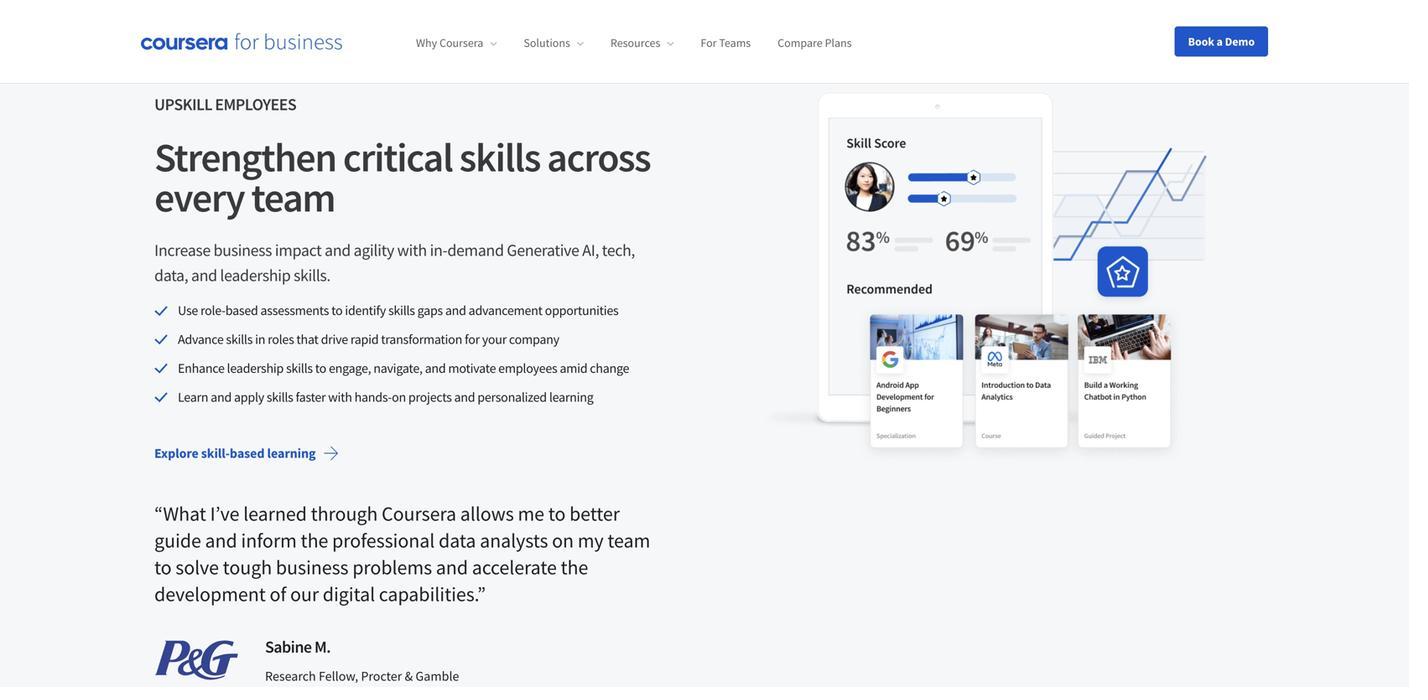 Task type: describe. For each thing, give the bounding box(es) containing it.
motivate
[[448, 360, 496, 377]]

our
[[290, 582, 319, 608]]

resources link
[[611, 35, 674, 51]]

demo
[[1225, 34, 1255, 49]]

book a demo button
[[1175, 26, 1268, 57]]

roles
[[268, 331, 294, 348]]

transformation
[[381, 331, 462, 348]]

and right gaps at top
[[445, 303, 466, 319]]

coursera for business image
[[141, 33, 342, 50]]

critical
[[343, 132, 453, 183]]

me
[[518, 502, 544, 527]]

faster
[[296, 389, 326, 406]]

enhance
[[178, 360, 225, 377]]

0 vertical spatial coursera
[[440, 35, 484, 51]]

generative
[[507, 240, 579, 261]]

skills.
[[294, 265, 331, 286]]

digital
[[323, 582, 375, 608]]

compare plans
[[778, 35, 852, 51]]

employees
[[215, 94, 296, 115]]

my
[[578, 529, 604, 554]]

projects
[[408, 389, 452, 406]]

drive
[[321, 331, 348, 348]]

based for skill-
[[230, 446, 265, 462]]

what
[[163, 502, 206, 527]]

for teams link
[[701, 35, 751, 51]]

learn
[[178, 389, 208, 406]]

enhance leadership skills to engage, navigate, and motivate employees amid change
[[178, 360, 629, 377]]

of
[[270, 582, 286, 608]]

0 vertical spatial business
[[213, 240, 272, 261]]

with for hands-
[[328, 389, 352, 406]]

to right me
[[548, 502, 566, 527]]

tough
[[223, 556, 272, 581]]

explore
[[154, 446, 199, 462]]

your
[[482, 331, 507, 348]]

0 horizontal spatial learning
[[267, 446, 316, 462]]

better
[[570, 502, 620, 527]]

a
[[1217, 34, 1223, 49]]

with for in-
[[397, 240, 427, 261]]

skill-
[[201, 446, 230, 462]]

personalized
[[478, 389, 547, 406]]

capabilities.
[[379, 582, 477, 608]]

employees
[[498, 360, 557, 377]]

team inside strengthen critical skills  across every team
[[251, 172, 335, 223]]

navigate,
[[374, 360, 423, 377]]

analysts
[[480, 529, 548, 554]]

and down the motivate
[[454, 389, 475, 406]]

for teams
[[701, 35, 751, 51]]

teams
[[719, 35, 751, 51]]

sabine
[[265, 637, 312, 658]]

upskill
[[154, 94, 212, 115]]

to left "identify" at the left
[[331, 303, 343, 319]]

compare
[[778, 35, 823, 51]]

plans
[[825, 35, 852, 51]]

hands-
[[355, 389, 392, 406]]

and up skills.
[[325, 240, 351, 261]]

for
[[701, 35, 717, 51]]

coursera inside what i've learned through coursera allows me to better guide and inform the professional data analysts on my team to solve tough business problems and accelerate the development of our digital capabilities.
[[382, 502, 456, 527]]

procter
[[361, 669, 402, 686]]

fellow,
[[319, 669, 358, 686]]

increase
[[154, 240, 210, 261]]

learned
[[243, 502, 307, 527]]

use
[[178, 303, 198, 319]]

generative ai link
[[507, 240, 595, 261]]

data,
[[154, 265, 188, 286]]

identify
[[345, 303, 386, 319]]

in-
[[430, 240, 447, 261]]

demand
[[447, 240, 504, 261]]

leadership inside , tech, data, and leadership skills.
[[220, 265, 291, 286]]

explore skill-based learning
[[154, 446, 316, 462]]

every
[[154, 172, 244, 223]]

that
[[297, 331, 319, 348]]

i've
[[210, 502, 239, 527]]

1 vertical spatial leadership
[[227, 360, 284, 377]]

business inside what i've learned through coursera allows me to better guide and inform the professional data analysts on my team to solve tough business problems and accelerate the development of our digital capabilities.
[[276, 556, 349, 581]]

advance
[[178, 331, 224, 348]]

what i've learned through coursera allows me to better guide and inform the professional data analysts on my team to solve tough business problems and accelerate the development of our digital capabilities.
[[154, 502, 650, 608]]

increase business impact and agility with in-demand generative ai
[[154, 240, 595, 261]]

why
[[416, 35, 437, 51]]

illustration of the coursera skills-first platform image
[[758, 92, 1255, 467]]

problems
[[353, 556, 432, 581]]

apply
[[234, 389, 264, 406]]

to left the engage,
[[315, 360, 326, 377]]

0 vertical spatial on
[[392, 389, 406, 406]]

and up the projects on the bottom of the page
[[425, 360, 446, 377]]

engage,
[[329, 360, 371, 377]]

based for role-
[[226, 303, 258, 319]]



Task type: locate. For each thing, give the bounding box(es) containing it.
0 horizontal spatial business
[[213, 240, 272, 261]]

allows
[[460, 502, 514, 527]]

learn and apply skills faster with hands-on projects and personalized learning
[[178, 389, 594, 406]]

and left apply on the left
[[211, 389, 232, 406]]

0 horizontal spatial with
[[328, 389, 352, 406]]

on down the 'navigate,'
[[392, 389, 406, 406]]

team
[[251, 172, 335, 223], [608, 529, 650, 554]]

1 horizontal spatial learning
[[549, 389, 594, 406]]

research fellow, procter & gamble
[[265, 669, 459, 686]]

0 horizontal spatial the
[[301, 529, 328, 554]]

1 horizontal spatial on
[[552, 529, 574, 554]]

1 vertical spatial on
[[552, 529, 574, 554]]

1 horizontal spatial business
[[276, 556, 349, 581]]

, tech, data, and leadership skills.
[[154, 240, 635, 286]]

gaps
[[417, 303, 443, 319]]

1 vertical spatial with
[[328, 389, 352, 406]]

solutions link
[[524, 35, 584, 51]]

coursera right why
[[440, 35, 484, 51]]

business
[[213, 240, 272, 261], [276, 556, 349, 581]]

through
[[311, 502, 378, 527]]

inform
[[241, 529, 297, 554]]

and right data,
[[191, 265, 217, 286]]

1 horizontal spatial the
[[561, 556, 588, 581]]

0 vertical spatial the
[[301, 529, 328, 554]]

with
[[397, 240, 427, 261], [328, 389, 352, 406]]

rapid
[[351, 331, 379, 348]]

1 vertical spatial coursera
[[382, 502, 456, 527]]

0 vertical spatial learning
[[549, 389, 594, 406]]

team up impact
[[251, 172, 335, 223]]

assessments
[[261, 303, 329, 319]]

leadership down impact
[[220, 265, 291, 286]]

1 vertical spatial based
[[230, 446, 265, 462]]

0 vertical spatial with
[[397, 240, 427, 261]]

compare plans link
[[778, 35, 852, 51]]

with right faster
[[328, 389, 352, 406]]

impact
[[275, 240, 322, 261]]

across
[[547, 132, 651, 183]]

0 vertical spatial team
[[251, 172, 335, 223]]

0 horizontal spatial on
[[392, 389, 406, 406]]

in
[[255, 331, 265, 348]]

1 vertical spatial learning
[[267, 446, 316, 462]]

leadership down in
[[227, 360, 284, 377]]

amid
[[560, 360, 588, 377]]

on inside what i've learned through coursera allows me to better guide and inform the professional data analysts on my team to solve tough business problems and accelerate the development of our digital capabilities.
[[552, 529, 574, 554]]

for
[[465, 331, 480, 348]]

role-
[[200, 303, 226, 319]]

and down i've
[[205, 529, 237, 554]]

guide
[[154, 529, 201, 554]]

0 horizontal spatial team
[[251, 172, 335, 223]]

book
[[1188, 34, 1215, 49]]

1 vertical spatial the
[[561, 556, 588, 581]]

sabine m.
[[265, 637, 331, 658]]

change
[[590, 360, 629, 377]]

accelerate
[[472, 556, 557, 581]]

use role-based assessments to identify skills gaps and advancement opportunities
[[178, 303, 619, 319]]

to
[[331, 303, 343, 319], [315, 360, 326, 377], [548, 502, 566, 527], [154, 556, 172, 581]]

resources
[[611, 35, 661, 51]]

the down my
[[561, 556, 588, 581]]

and down data
[[436, 556, 468, 581]]

opportunities
[[545, 303, 619, 319]]

coursera
[[440, 35, 484, 51], [382, 502, 456, 527]]

0 vertical spatial leadership
[[220, 265, 291, 286]]

business up our
[[276, 556, 349, 581]]

with left in-
[[397, 240, 427, 261]]

based down apply on the left
[[230, 446, 265, 462]]

to down guide
[[154, 556, 172, 581]]

development
[[154, 582, 266, 608]]

learning down amid
[[549, 389, 594, 406]]

team right my
[[608, 529, 650, 554]]

1 vertical spatial team
[[608, 529, 650, 554]]

1 vertical spatial business
[[276, 556, 349, 581]]

company
[[509, 331, 559, 348]]

the
[[301, 529, 328, 554], [561, 556, 588, 581]]

on
[[392, 389, 406, 406], [552, 529, 574, 554]]

why coursera link
[[416, 35, 497, 51]]

and inside , tech, data, and leadership skills.
[[191, 265, 217, 286]]

skills inside strengthen critical skills  across every team
[[459, 132, 540, 183]]

the down through
[[301, 529, 328, 554]]

1 horizontal spatial with
[[397, 240, 427, 261]]

solve
[[176, 556, 219, 581]]

p&g logo image
[[154, 641, 238, 681]]

why coursera
[[416, 35, 484, 51]]

learning down faster
[[267, 446, 316, 462]]

m.
[[314, 637, 331, 658]]

tech,
[[602, 240, 635, 261]]

coursera up 'professional'
[[382, 502, 456, 527]]

0 vertical spatial based
[[226, 303, 258, 319]]

based
[[226, 303, 258, 319], [230, 446, 265, 462]]

professional
[[332, 529, 435, 554]]

business left impact
[[213, 240, 272, 261]]

advance skills in roles that drive rapid transformation for your company
[[178, 331, 559, 348]]

learning
[[549, 389, 594, 406], [267, 446, 316, 462]]

data
[[439, 529, 476, 554]]

agility
[[354, 240, 394, 261]]

advancement
[[469, 303, 543, 319]]

strengthen
[[154, 132, 336, 183]]

book a demo
[[1188, 34, 1255, 49]]

explore skill-based learning link
[[141, 434, 353, 474]]

research
[[265, 669, 316, 686]]

skills
[[459, 132, 540, 183], [388, 303, 415, 319], [226, 331, 253, 348], [286, 360, 313, 377], [267, 389, 293, 406]]

based up in
[[226, 303, 258, 319]]

ai
[[582, 240, 595, 261]]

team inside what i've learned through coursera allows me to better guide and inform the professional data analysts on my team to solve tough business problems and accelerate the development of our digital capabilities.
[[608, 529, 650, 554]]

solutions
[[524, 35, 570, 51]]

1 horizontal spatial team
[[608, 529, 650, 554]]

upskill employees
[[154, 94, 296, 115]]

on left my
[[552, 529, 574, 554]]

&
[[405, 669, 413, 686]]



Task type: vqa. For each thing, say whether or not it's contained in the screenshot.
the top List
no



